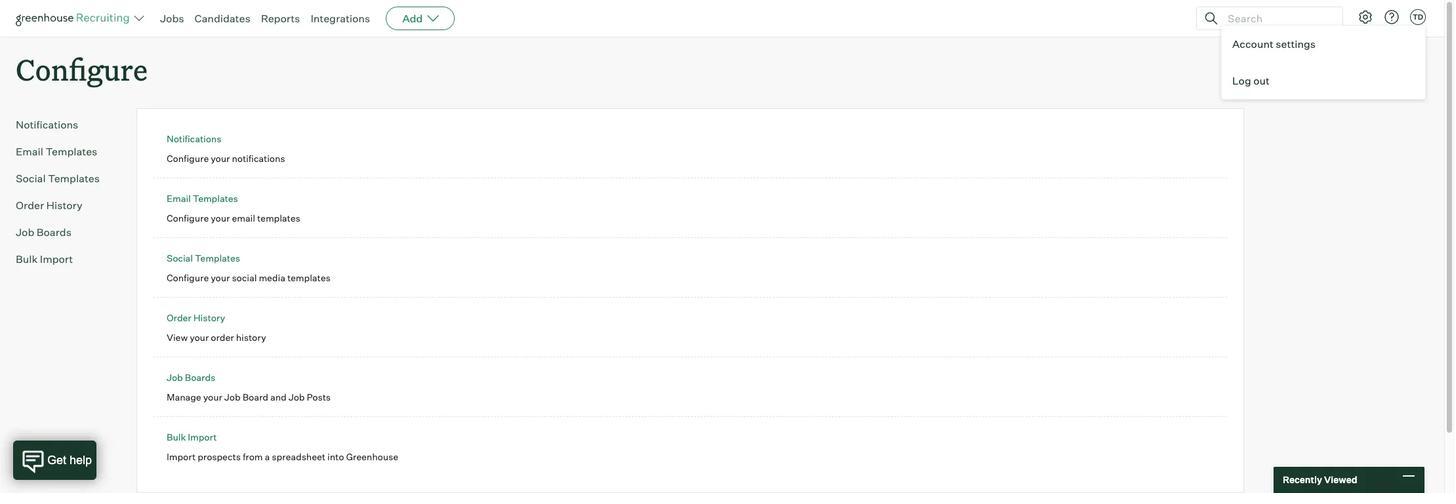 Task type: vqa. For each thing, say whether or not it's contained in the screenshot.
the topmost CUSTOM
no



Task type: describe. For each thing, give the bounding box(es) containing it.
1 horizontal spatial bulk import link
[[167, 432, 217, 443]]

candidates
[[195, 12, 251, 25]]

a
[[265, 451, 270, 463]]

your for notifications
[[211, 153, 230, 164]]

configure for social templates
[[167, 272, 209, 283]]

spreadsheet
[[272, 451, 326, 463]]

1 horizontal spatial history
[[193, 313, 225, 324]]

1 vertical spatial notifications link
[[167, 133, 221, 145]]

reports link
[[261, 12, 300, 25]]

your for email
[[211, 212, 230, 224]]

your for job
[[203, 392, 222, 403]]

recently
[[1283, 475, 1323, 486]]

2 vertical spatial import
[[167, 451, 196, 463]]

1 vertical spatial email
[[167, 193, 191, 204]]

account
[[1233, 37, 1274, 51]]

log out
[[1233, 74, 1270, 87]]

1 vertical spatial social templates
[[167, 253, 240, 264]]

log out link
[[1222, 62, 1426, 99]]

1 horizontal spatial order
[[167, 313, 191, 324]]

social
[[232, 272, 257, 283]]

account settings link
[[1222, 26, 1426, 62]]

history
[[236, 332, 266, 343]]

posts
[[307, 392, 331, 403]]

integrations
[[311, 12, 370, 25]]

settings
[[1276, 37, 1316, 51]]

manage your job board and job posts
[[167, 392, 331, 403]]

0 horizontal spatial bulk import
[[16, 253, 73, 266]]

0 horizontal spatial order
[[16, 199, 44, 212]]

media
[[259, 272, 285, 283]]

0 horizontal spatial social templates
[[16, 172, 100, 185]]

add button
[[386, 7, 455, 30]]

configure image
[[1358, 9, 1374, 25]]

1 vertical spatial email templates link
[[167, 193, 238, 204]]

configure for email templates
[[167, 212, 209, 224]]

td menu
[[1222, 25, 1426, 100]]

1 vertical spatial job boards
[[167, 372, 215, 383]]

configure for notifications
[[167, 153, 209, 164]]

1 horizontal spatial order history
[[167, 313, 225, 324]]

view
[[167, 332, 188, 343]]

jobs link
[[160, 12, 184, 25]]

1 vertical spatial import
[[188, 432, 217, 443]]

0 vertical spatial import
[[40, 253, 73, 266]]

out
[[1254, 74, 1270, 87]]

account settings
[[1233, 37, 1316, 51]]

view your order history
[[167, 332, 266, 343]]

jobs
[[160, 12, 184, 25]]

0 horizontal spatial boards
[[37, 226, 71, 239]]

1 vertical spatial social
[[167, 253, 193, 264]]

0 vertical spatial history
[[46, 199, 83, 212]]



Task type: locate. For each thing, give the bounding box(es) containing it.
order
[[211, 332, 234, 343]]

1 horizontal spatial job boards link
[[167, 372, 215, 383]]

1 horizontal spatial bulk import
[[167, 432, 217, 443]]

0 horizontal spatial email templates
[[16, 145, 97, 158]]

0 horizontal spatial bulk
[[16, 253, 38, 266]]

0 horizontal spatial job boards
[[16, 226, 71, 239]]

social templates
[[16, 172, 100, 185], [167, 253, 240, 264]]

0 vertical spatial email
[[16, 145, 43, 158]]

candidates link
[[195, 12, 251, 25]]

job
[[16, 226, 34, 239], [167, 372, 183, 383], [224, 392, 241, 403], [289, 392, 305, 403]]

1 horizontal spatial notifications
[[167, 133, 221, 145]]

import prospects from a spreadsheet into greenhouse
[[167, 451, 398, 463]]

0 horizontal spatial history
[[46, 199, 83, 212]]

1 vertical spatial boards
[[185, 372, 215, 383]]

0 horizontal spatial social templates link
[[16, 171, 116, 187]]

templates
[[46, 145, 97, 158], [48, 172, 100, 185], [193, 193, 238, 204], [195, 253, 240, 264]]

0 vertical spatial boards
[[37, 226, 71, 239]]

notifications link
[[16, 117, 116, 133], [167, 133, 221, 145]]

configure your email templates
[[167, 212, 300, 224]]

0 horizontal spatial email templates link
[[16, 144, 116, 160]]

configure your notifications
[[167, 153, 285, 164]]

prospects
[[198, 451, 241, 463]]

your
[[211, 153, 230, 164], [211, 212, 230, 224], [211, 272, 230, 283], [190, 332, 209, 343], [203, 392, 222, 403]]

0 vertical spatial job boards link
[[16, 225, 116, 240]]

0 vertical spatial job boards
[[16, 226, 71, 239]]

1 horizontal spatial notifications link
[[167, 133, 221, 145]]

0 vertical spatial social templates
[[16, 172, 100, 185]]

1 vertical spatial email templates
[[167, 193, 238, 204]]

0 vertical spatial order history link
[[16, 198, 116, 213]]

and
[[270, 392, 287, 403]]

0 vertical spatial email templates link
[[16, 144, 116, 160]]

0 horizontal spatial email
[[16, 145, 43, 158]]

order history
[[16, 199, 83, 212], [167, 313, 225, 324]]

reports
[[261, 12, 300, 25]]

0 horizontal spatial bulk import link
[[16, 252, 116, 267]]

1 vertical spatial social templates link
[[167, 253, 240, 264]]

greenhouse
[[346, 451, 398, 463]]

order history link
[[16, 198, 116, 213], [167, 313, 225, 324]]

job boards
[[16, 226, 71, 239], [167, 372, 215, 383]]

email
[[16, 145, 43, 158], [167, 193, 191, 204]]

1 vertical spatial order
[[167, 313, 191, 324]]

templates
[[257, 212, 300, 224], [287, 272, 331, 283]]

td button
[[1411, 9, 1426, 25]]

log
[[1233, 74, 1252, 87]]

td
[[1413, 12, 1424, 22]]

0 vertical spatial bulk import
[[16, 253, 73, 266]]

your left email
[[211, 212, 230, 224]]

configure
[[16, 50, 148, 89], [167, 153, 209, 164], [167, 212, 209, 224], [167, 272, 209, 283]]

bulk
[[16, 253, 38, 266], [167, 432, 186, 443]]

0 vertical spatial social templates link
[[16, 171, 116, 187]]

td button
[[1408, 7, 1429, 28]]

notifications
[[232, 153, 285, 164]]

board
[[243, 392, 268, 403]]

social templates link
[[16, 171, 116, 187], [167, 253, 240, 264]]

1 horizontal spatial email
[[167, 193, 191, 204]]

viewed
[[1325, 475, 1358, 486]]

0 vertical spatial order
[[16, 199, 44, 212]]

into
[[328, 451, 344, 463]]

configure your social media templates
[[167, 272, 331, 283]]

0 vertical spatial bulk import link
[[16, 252, 116, 267]]

your right view at the bottom left of page
[[190, 332, 209, 343]]

1 vertical spatial job boards link
[[167, 372, 215, 383]]

your left social
[[211, 272, 230, 283]]

0 horizontal spatial notifications link
[[16, 117, 116, 133]]

order history inside "order history" link
[[16, 199, 83, 212]]

0 vertical spatial notifications
[[16, 118, 78, 131]]

0 vertical spatial email templates
[[16, 145, 97, 158]]

job boards link
[[16, 225, 116, 240], [167, 372, 215, 383]]

bulk import link
[[16, 252, 116, 267], [167, 432, 217, 443]]

0 vertical spatial social
[[16, 172, 46, 185]]

1 horizontal spatial order history link
[[167, 313, 225, 324]]

1 horizontal spatial bulk
[[167, 432, 186, 443]]

add
[[402, 12, 423, 25]]

1 vertical spatial templates
[[287, 272, 331, 283]]

social
[[16, 172, 46, 185], [167, 253, 193, 264]]

notifications
[[16, 118, 78, 131], [167, 133, 221, 145]]

1 vertical spatial history
[[193, 313, 225, 324]]

manage
[[167, 392, 201, 403]]

greenhouse recruiting image
[[16, 11, 134, 26]]

0 vertical spatial notifications link
[[16, 117, 116, 133]]

email
[[232, 212, 255, 224]]

recently viewed
[[1283, 475, 1358, 486]]

your for order
[[190, 332, 209, 343]]

email templates link
[[16, 144, 116, 160], [167, 193, 238, 204]]

import
[[40, 253, 73, 266], [188, 432, 217, 443], [167, 451, 196, 463]]

0 horizontal spatial notifications
[[16, 118, 78, 131]]

templates right media
[[287, 272, 331, 283]]

templates right email
[[257, 212, 300, 224]]

your right manage
[[203, 392, 222, 403]]

1 horizontal spatial email templates
[[167, 193, 238, 204]]

Search text field
[[1225, 9, 1331, 28]]

0 vertical spatial templates
[[257, 212, 300, 224]]

1 horizontal spatial boards
[[185, 372, 215, 383]]

1 horizontal spatial job boards
[[167, 372, 215, 383]]

1 horizontal spatial social templates
[[167, 253, 240, 264]]

0 horizontal spatial order history link
[[16, 198, 116, 213]]

1 vertical spatial order history
[[167, 313, 225, 324]]

1 horizontal spatial social
[[167, 253, 193, 264]]

bulk import
[[16, 253, 73, 266], [167, 432, 217, 443]]

0 vertical spatial bulk
[[16, 253, 38, 266]]

0 horizontal spatial order history
[[16, 199, 83, 212]]

1 vertical spatial bulk import
[[167, 432, 217, 443]]

0 horizontal spatial job boards link
[[16, 225, 116, 240]]

1 vertical spatial order history link
[[167, 313, 225, 324]]

1 vertical spatial notifications
[[167, 133, 221, 145]]

1 vertical spatial bulk import link
[[167, 432, 217, 443]]

email templates
[[16, 145, 97, 158], [167, 193, 238, 204]]

1 horizontal spatial email templates link
[[167, 193, 238, 204]]

from
[[243, 451, 263, 463]]

your for social
[[211, 272, 230, 283]]

1 horizontal spatial social templates link
[[167, 253, 240, 264]]

history
[[46, 199, 83, 212], [193, 313, 225, 324]]

1 vertical spatial bulk
[[167, 432, 186, 443]]

order
[[16, 199, 44, 212], [167, 313, 191, 324]]

0 vertical spatial order history
[[16, 199, 83, 212]]

boards
[[37, 226, 71, 239], [185, 372, 215, 383]]

integrations link
[[311, 12, 370, 25]]

0 horizontal spatial social
[[16, 172, 46, 185]]

your left notifications
[[211, 153, 230, 164]]



